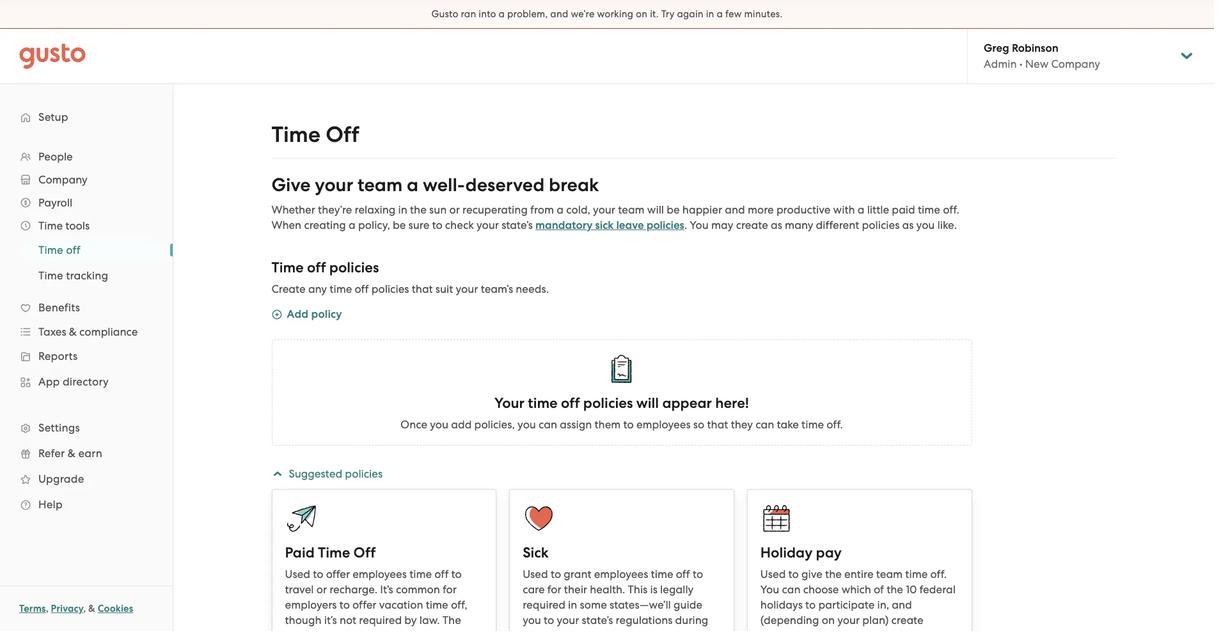 Task type: describe. For each thing, give the bounding box(es) containing it.
your up sick on the top of page
[[593, 203, 615, 216]]

0 horizontal spatial can
[[539, 418, 557, 431]]

with
[[833, 203, 855, 216]]

required inside used to offer employees time off to travel or recharge. it's common for employers to offer vacation time off, though it's not required by law. the amount varies by industry and region.
[[359, 614, 402, 627]]

2 vertical spatial &
[[88, 603, 95, 615]]

time tracking link
[[23, 264, 160, 287]]

your up the they're
[[315, 174, 353, 196]]

team's
[[481, 283, 513, 296]]

1 vertical spatial will
[[636, 395, 659, 412]]

(depending
[[760, 614, 819, 627]]

and left we're
[[550, 8, 568, 20]]

a left policy,
[[349, 219, 355, 232]]

company inside greg robinson admin • new company
[[1051, 58, 1100, 70]]

payroll button
[[13, 191, 160, 214]]

time for time off
[[272, 122, 321, 148]]

federal
[[920, 583, 956, 596]]

which
[[842, 583, 871, 596]]

to up the not
[[339, 599, 350, 612]]

new
[[1025, 58, 1049, 70]]

.
[[684, 219, 687, 232]]

region.
[[441, 629, 476, 631]]

from
[[530, 203, 554, 216]]

take
[[777, 418, 799, 431]]

give
[[801, 568, 823, 581]]

a up mandatory
[[557, 203, 564, 216]]

holidays
[[760, 599, 803, 612]]

your inside 'time off policies create any time off policies that suit your team's needs.'
[[456, 283, 478, 296]]

like.
[[937, 219, 957, 232]]

ran
[[461, 8, 476, 20]]

company button
[[13, 168, 160, 191]]

to left "grant"
[[551, 568, 561, 581]]

assign
[[560, 418, 592, 431]]

you inside mandatory sick leave policies . you may create as many different policies as you like.
[[916, 219, 935, 232]]

your inside used to give the entire team time off. you can choose which of the 10 federal holidays to participate in, and (depending on your plan) create custom holidays.
[[837, 614, 860, 627]]

0 horizontal spatial team
[[358, 174, 402, 196]]

to up legally
[[693, 568, 703, 581]]

used to grant employees time off to care for their health. this is legally required in some states—we'll guide you to your state's regulations during setup.
[[523, 568, 708, 631]]

relaxing
[[355, 203, 396, 216]]

admin
[[984, 58, 1017, 70]]

off right any
[[355, 283, 369, 296]]

earn
[[78, 447, 102, 460]]

1 , from the left
[[46, 603, 48, 615]]

of
[[874, 583, 884, 596]]

policies up "them"
[[583, 395, 633, 412]]

help link
[[13, 493, 160, 516]]

deserved
[[465, 174, 544, 196]]

or inside the whether they're relaxing in the sun or recuperating from a cold, your team will be happier and more productive with a little paid time off. when creating a policy, be sure to check your state's
[[449, 203, 460, 216]]

check
[[445, 219, 474, 232]]

reports link
[[13, 345, 160, 368]]

state's inside the whether they're relaxing in the sun or recuperating from a cold, your team will be happier and more productive with a little paid time off. when creating a policy, be sure to check your state's
[[502, 219, 533, 232]]

home image
[[19, 43, 86, 69]]

policies down policy,
[[329, 259, 379, 276]]

privacy link
[[51, 603, 83, 615]]

off. inside used to give the entire team time off. you can choose which of the 10 federal holidays to participate in, and (depending on your plan) create custom holidays.
[[930, 568, 947, 581]]

policy,
[[358, 219, 390, 232]]

though
[[285, 614, 321, 627]]

and inside used to give the entire team time off. you can choose which of the 10 federal holidays to participate in, and (depending on your plan) create custom holidays.
[[892, 599, 912, 612]]

directory
[[63, 375, 109, 388]]

time for time off policies create any time off policies that suit your team's needs.
[[272, 259, 304, 276]]

to up travel
[[313, 568, 323, 581]]

taxes
[[38, 326, 66, 338]]

1 horizontal spatial be
[[667, 203, 680, 216]]

you inside the used to grant employees time off to care for their health. this is legally required in some states—we'll guide you to your state's regulations during setup.
[[523, 614, 541, 627]]

settings link
[[13, 416, 160, 439]]

states—we'll
[[610, 599, 671, 612]]

reports
[[38, 350, 78, 363]]

and inside used to offer employees time off to travel or recharge. it's common for employers to offer vacation time off, though it's not required by law. the amount varies by industry and region.
[[418, 629, 438, 631]]

team inside the whether they're relaxing in the sun or recuperating from a cold, your team will be happier and more productive with a little paid time off. when creating a policy, be sure to check your state's
[[618, 203, 645, 216]]

your time off policies will appear here!
[[494, 395, 749, 412]]

add
[[287, 308, 308, 321]]

off inside used to offer employees time off to travel or recharge. it's common for employers to offer vacation time off, though it's not required by law. the amount varies by industry and region.
[[435, 568, 449, 581]]

creating
[[304, 219, 346, 232]]

company inside dropdown button
[[38, 173, 87, 186]]

used for sick
[[523, 568, 548, 581]]

time inside 'time off policies create any time off policies that suit your team's needs.'
[[330, 283, 352, 296]]

plan)
[[862, 614, 889, 627]]

holiday pay
[[760, 544, 842, 562]]

create
[[272, 283, 306, 296]]

sick
[[523, 544, 549, 562]]

tools
[[65, 219, 90, 232]]

give your team a well-deserved break
[[272, 174, 599, 196]]

2 horizontal spatial in
[[706, 8, 714, 20]]

to down choose
[[805, 599, 816, 612]]

time right paid
[[318, 544, 350, 562]]

sure
[[408, 219, 429, 232]]

time inside the used to grant employees time off to care for their health. this is legally required in some states—we'll guide you to your state's regulations during setup.
[[651, 568, 673, 581]]

time for time tools
[[38, 219, 63, 232]]

suggested policies
[[289, 468, 383, 480]]

upgrade
[[38, 473, 84, 485]]

to inside the whether they're relaxing in the sun or recuperating from a cold, your team will be happier and more productive with a little paid time off. when creating a policy, be sure to check your state's
[[432, 219, 442, 232]]

create inside used to give the entire team time off. you can choose which of the 10 federal holidays to participate in, and (depending on your plan) create custom holidays.
[[891, 614, 923, 627]]

add policy button
[[272, 307, 342, 324]]

in inside the whether they're relaxing in the sun or recuperating from a cold, your team will be happier and more productive with a little paid time off. when creating a policy, be sure to check your state's
[[398, 203, 407, 216]]

a right into
[[499, 8, 505, 20]]

into
[[479, 8, 496, 20]]

it's
[[380, 583, 393, 596]]

policies right leave
[[646, 219, 684, 232]]

to left give
[[788, 568, 799, 581]]

off. inside the whether they're relaxing in the sun or recuperating from a cold, your team will be happier and more productive with a little paid time off. when creating a policy, be sure to check your state's
[[943, 203, 959, 216]]

the inside the whether they're relaxing in the sun or recuperating from a cold, your team will be happier and more productive with a little paid time off. when creating a policy, be sure to check your state's
[[410, 203, 427, 216]]

or inside used to offer employees time off to travel or recharge. it's common for employers to offer vacation time off, though it's not required by law. the amount varies by industry and region.
[[316, 583, 327, 596]]

so
[[693, 418, 704, 431]]

suit
[[436, 283, 453, 296]]

in inside the used to grant employees time off to care for their health. this is legally required in some states—we'll guide you to your state's regulations during setup.
[[568, 599, 577, 612]]

when
[[272, 219, 301, 232]]

setup link
[[13, 106, 160, 129]]

will inside the whether they're relaxing in the sun or recuperating from a cold, your team will be happier and more productive with a little paid time off. when creating a policy, be sure to check your state's
[[647, 203, 664, 216]]

greg robinson admin • new company
[[984, 42, 1100, 70]]

vacation
[[379, 599, 423, 612]]

upgrade link
[[13, 468, 160, 491]]

•
[[1019, 58, 1023, 70]]

1 as from the left
[[771, 219, 782, 232]]

once you add policies, you can assign them to employees so that they can take time off.
[[400, 418, 843, 431]]

gusto ran into a problem, and we're working on it. try again in a few minutes.
[[431, 8, 783, 20]]

tracking
[[66, 269, 108, 282]]

can inside used to give the entire team time off. you can choose which of the 10 federal holidays to participate in, and (depending on your plan) create custom holidays.
[[782, 583, 801, 596]]

it.
[[650, 8, 659, 20]]

problem,
[[507, 8, 548, 20]]

a right with
[[858, 203, 864, 216]]

time tools button
[[13, 214, 160, 237]]

1 vertical spatial by
[[360, 629, 372, 631]]

holidays.
[[799, 629, 845, 631]]

for inside the used to grant employees time off to care for their health. this is legally required in some states—we'll guide you to your state's regulations during setup.
[[547, 583, 561, 596]]

give
[[272, 174, 311, 196]]

needs.
[[516, 283, 549, 296]]

suggested policies tab
[[269, 459, 972, 489]]

you left the add
[[430, 418, 448, 431]]

state's inside the used to grant employees time off to care for their health. this is legally required in some states—we'll guide you to your state's regulations during setup.
[[582, 614, 613, 627]]

compliance
[[79, 326, 138, 338]]

module__icon___go7vc image
[[272, 310, 282, 320]]

more
[[748, 203, 774, 216]]

time up law.
[[426, 599, 448, 612]]

any
[[308, 283, 327, 296]]

on inside used to give the entire team time off. you can choose which of the 10 federal holidays to participate in, and (depending on your plan) create custom holidays.
[[822, 614, 835, 627]]

guide
[[674, 599, 702, 612]]

people button
[[13, 145, 160, 168]]

your
[[494, 395, 525, 412]]

list containing people
[[0, 145, 173, 517]]

10
[[906, 583, 917, 596]]

off up assign
[[561, 395, 580, 412]]

amount
[[285, 629, 325, 631]]

mandatory sick leave policies link
[[535, 219, 684, 232]]

2 , from the left
[[83, 603, 86, 615]]

off up any
[[307, 259, 326, 276]]

benefits link
[[13, 296, 160, 319]]

team inside used to give the entire team time off. you can choose which of the 10 federal holidays to participate in, and (depending on your plan) create custom holidays.
[[876, 568, 903, 581]]

sick
[[595, 219, 614, 232]]

setup
[[38, 111, 68, 123]]



Task type: vqa. For each thing, say whether or not it's contained in the screenshot.
tax on the top
no



Task type: locate. For each thing, give the bounding box(es) containing it.
policy
[[311, 308, 342, 321]]

time inside used to give the entire team time off. you can choose which of the 10 federal holidays to participate in, and (depending on your plan) create custom holidays.
[[905, 568, 928, 581]]

we're
[[571, 8, 595, 20]]

state's down recuperating
[[502, 219, 533, 232]]

and inside the whether they're relaxing in the sun or recuperating from a cold, your team will be happier and more productive with a little paid time off. when creating a policy, be sure to check your state's
[[725, 203, 745, 216]]

that right the so at the bottom of page
[[707, 418, 728, 431]]

off inside the used to grant employees time off to care for their health. this is legally required in some states—we'll guide you to your state's regulations during setup.
[[676, 568, 690, 581]]

will up once you add policies, you can assign them to employees so that they can take time off.
[[636, 395, 659, 412]]

your down recuperating
[[477, 219, 499, 232]]

2 vertical spatial off.
[[930, 568, 947, 581]]

0 vertical spatial state's
[[502, 219, 533, 232]]

1 vertical spatial &
[[68, 447, 76, 460]]

0 vertical spatial create
[[736, 219, 768, 232]]

time tracking
[[38, 269, 108, 282]]

by down the vacation
[[404, 614, 417, 627]]

a left few
[[717, 8, 723, 20]]

0 horizontal spatial state's
[[502, 219, 533, 232]]

create down the more
[[736, 219, 768, 232]]

help
[[38, 498, 63, 511]]

mandatory
[[535, 219, 593, 232]]

terms , privacy , & cookies
[[19, 603, 133, 615]]

, left cookies button
[[83, 603, 86, 615]]

1 vertical spatial create
[[891, 614, 923, 627]]

1 vertical spatial off.
[[827, 418, 843, 431]]

you
[[690, 219, 709, 232], [760, 583, 779, 596]]

time up like.
[[918, 203, 940, 216]]

for inside used to offer employees time off to travel or recharge. it's common for employers to offer vacation time off, though it's not required by law. the amount varies by industry and region.
[[443, 583, 457, 596]]

0 vertical spatial by
[[404, 614, 417, 627]]

0 horizontal spatial as
[[771, 219, 782, 232]]

1 vertical spatial on
[[822, 614, 835, 627]]

you inside mandatory sick leave policies . you may create as many different policies as you like.
[[690, 219, 709, 232]]

refer & earn
[[38, 447, 102, 460]]

1 vertical spatial in
[[398, 203, 407, 216]]

used inside used to offer employees time off to travel or recharge. it's common for employers to offer vacation time off, though it's not required by law. the amount varies by industry and region.
[[285, 568, 310, 581]]

1 horizontal spatial as
[[902, 219, 914, 232]]

employees for sick
[[594, 568, 648, 581]]

1 for from the left
[[443, 583, 457, 596]]

1 horizontal spatial you
[[760, 583, 779, 596]]

a
[[499, 8, 505, 20], [717, 8, 723, 20], [407, 174, 418, 196], [557, 203, 564, 216], [858, 203, 864, 216], [349, 219, 355, 232]]

team up leave
[[618, 203, 645, 216]]

and up mandatory sick leave policies . you may create as many different policies as you like. in the top of the page
[[725, 203, 745, 216]]

time down payroll
[[38, 219, 63, 232]]

company
[[1051, 58, 1100, 70], [38, 173, 87, 186]]

you inside used to give the entire team time off. you can choose which of the 10 federal holidays to participate in, and (depending on your plan) create custom holidays.
[[760, 583, 779, 596]]

suggested
[[289, 468, 342, 480]]

&
[[69, 326, 77, 338], [68, 447, 76, 460], [88, 603, 95, 615]]

1 vertical spatial state's
[[582, 614, 613, 627]]

custom
[[760, 629, 797, 631]]

company right new
[[1051, 58, 1100, 70]]

0 horizontal spatial required
[[359, 614, 402, 627]]

1 horizontal spatial ,
[[83, 603, 86, 615]]

0 horizontal spatial you
[[690, 219, 709, 232]]

1 horizontal spatial company
[[1051, 58, 1100, 70]]

0 horizontal spatial ,
[[46, 603, 48, 615]]

the
[[443, 614, 461, 627]]

time right any
[[330, 283, 352, 296]]

little
[[867, 203, 889, 216]]

2 vertical spatial team
[[876, 568, 903, 581]]

off inside gusto navigation element
[[66, 244, 80, 256]]

2 used from the left
[[523, 568, 548, 581]]

terms
[[19, 603, 46, 615]]

time right your
[[528, 395, 558, 412]]

used inside the used to grant employees time off to care for their health. this is legally required in some states—we'll guide you to your state's regulations during setup.
[[523, 568, 548, 581]]

greg
[[984, 42, 1009, 55]]

time down "time off"
[[38, 269, 63, 282]]

1 vertical spatial the
[[825, 568, 842, 581]]

0 vertical spatial the
[[410, 203, 427, 216]]

1 vertical spatial team
[[618, 203, 645, 216]]

0 horizontal spatial the
[[410, 203, 427, 216]]

0 vertical spatial required
[[523, 599, 565, 612]]

recuperating
[[463, 203, 528, 216]]

they're
[[318, 203, 352, 216]]

1 vertical spatial company
[[38, 173, 87, 186]]

mandatory sick leave policies . you may create as many different policies as you like.
[[535, 219, 957, 232]]

by
[[404, 614, 417, 627], [360, 629, 372, 631]]

by right the varies
[[360, 629, 372, 631]]

whether they're relaxing in the sun or recuperating from a cold, your team will be happier and more productive with a little paid time off. when creating a policy, be sure to check your state's
[[272, 203, 959, 232]]

1 vertical spatial be
[[393, 219, 406, 232]]

a left well-
[[407, 174, 418, 196]]

0 vertical spatial off.
[[943, 203, 959, 216]]

1 list from the top
[[0, 145, 173, 517]]

time tools
[[38, 219, 90, 232]]

1 vertical spatial required
[[359, 614, 402, 627]]

on left it.
[[636, 8, 648, 20]]

be left sure
[[393, 219, 406, 232]]

and down law.
[[418, 629, 438, 631]]

1 vertical spatial or
[[316, 583, 327, 596]]

varies
[[327, 629, 357, 631]]

time for time tracking
[[38, 269, 63, 282]]

them
[[595, 418, 621, 431]]

0 horizontal spatial that
[[412, 283, 433, 296]]

time up is
[[651, 568, 673, 581]]

to down 'sun'
[[432, 219, 442, 232]]

off down tools
[[66, 244, 80, 256]]

0 vertical spatial offer
[[326, 568, 350, 581]]

& inside 'link'
[[68, 447, 76, 460]]

that
[[412, 283, 433, 296], [707, 418, 728, 431]]

used up travel
[[285, 568, 310, 581]]

taxes & compliance button
[[13, 320, 160, 343]]

time up create
[[272, 259, 304, 276]]

1 vertical spatial that
[[707, 418, 728, 431]]

0 vertical spatial &
[[69, 326, 77, 338]]

employees inside used to offer employees time off to travel or recharge. it's common for employers to offer vacation time off, though it's not required by law. the amount varies by industry and region.
[[353, 568, 407, 581]]

off. right take
[[827, 418, 843, 431]]

the up choose
[[825, 568, 842, 581]]

& left earn
[[68, 447, 76, 460]]

time off
[[272, 122, 359, 148]]

used up care on the left bottom
[[523, 568, 548, 581]]

2 for from the left
[[547, 583, 561, 596]]

entire
[[844, 568, 873, 581]]

1 horizontal spatial the
[[825, 568, 842, 581]]

3 used from the left
[[760, 568, 786, 581]]

paid time off
[[285, 544, 376, 562]]

cookies
[[98, 603, 133, 615]]

can up holidays
[[782, 583, 801, 596]]

0 vertical spatial off
[[326, 122, 359, 148]]

and
[[550, 8, 568, 20], [725, 203, 745, 216], [892, 599, 912, 612], [418, 629, 438, 631]]

your
[[315, 174, 353, 196], [593, 203, 615, 216], [477, 219, 499, 232], [456, 283, 478, 296], [557, 614, 579, 627], [837, 614, 860, 627]]

app directory link
[[13, 370, 160, 393]]

1 horizontal spatial can
[[756, 418, 774, 431]]

2 list from the top
[[0, 237, 173, 288]]

offer down recharge.
[[353, 599, 376, 612]]

& inside 'dropdown button'
[[69, 326, 77, 338]]

many
[[785, 219, 813, 232]]

paid
[[285, 544, 315, 562]]

care
[[523, 583, 545, 596]]

participate
[[818, 599, 875, 612]]

their
[[564, 583, 587, 596]]

again
[[677, 8, 704, 20]]

appear
[[662, 395, 712, 412]]

team up of
[[876, 568, 903, 581]]

0 vertical spatial you
[[690, 219, 709, 232]]

0 horizontal spatial by
[[360, 629, 372, 631]]

, left privacy
[[46, 603, 48, 615]]

as down the more
[[771, 219, 782, 232]]

2 horizontal spatial team
[[876, 568, 903, 581]]

employers
[[285, 599, 337, 612]]

you up holidays
[[760, 583, 779, 596]]

1 horizontal spatial used
[[523, 568, 548, 581]]

list containing time off
[[0, 237, 173, 288]]

2 vertical spatial in
[[568, 599, 577, 612]]

1 vertical spatial offer
[[353, 599, 376, 612]]

that inside 'time off policies create any time off policies that suit your team's needs.'
[[412, 283, 433, 296]]

0 horizontal spatial on
[[636, 8, 648, 20]]

employees up it's
[[353, 568, 407, 581]]

2 horizontal spatial can
[[782, 583, 801, 596]]

time
[[918, 203, 940, 216], [330, 283, 352, 296], [528, 395, 558, 412], [802, 418, 824, 431], [409, 568, 432, 581], [651, 568, 673, 581], [905, 568, 928, 581], [426, 599, 448, 612]]

in right relaxing
[[398, 203, 407, 216]]

common
[[396, 583, 440, 596]]

& for compliance
[[69, 326, 77, 338]]

offer up recharge.
[[326, 568, 350, 581]]

may
[[711, 219, 733, 232]]

payroll
[[38, 196, 72, 209]]

1 horizontal spatial create
[[891, 614, 923, 627]]

time inside 'time off policies create any time off policies that suit your team's needs.'
[[272, 259, 304, 276]]

off
[[326, 122, 359, 148], [353, 544, 376, 562]]

that left suit
[[412, 283, 433, 296]]

used to offer employees time off to travel or recharge. it's common for employers to offer vacation time off, though it's not required by law. the amount varies by industry and region.
[[285, 568, 476, 631]]

create down 10
[[891, 614, 923, 627]]

during
[[675, 614, 708, 627]]

as down paid at the top of page
[[902, 219, 914, 232]]

0 vertical spatial that
[[412, 283, 433, 296]]

off. up like.
[[943, 203, 959, 216]]

your down participate
[[837, 614, 860, 627]]

policies inside tab
[[345, 468, 383, 480]]

required inside the used to grant employees time off to care for their health. this is legally required in some states—we'll guide you to your state's regulations during setup.
[[523, 599, 565, 612]]

employees for paid time off
[[353, 568, 407, 581]]

once
[[400, 418, 427, 431]]

refer
[[38, 447, 65, 460]]

and down 10
[[892, 599, 912, 612]]

on up holidays.
[[822, 614, 835, 627]]

in down their
[[568, 599, 577, 612]]

is
[[650, 583, 657, 596]]

team up relaxing
[[358, 174, 402, 196]]

can left assign
[[539, 418, 557, 431]]

policies left suit
[[371, 283, 409, 296]]

policies down the little
[[862, 219, 900, 232]]

time right take
[[802, 418, 824, 431]]

used for paid time off
[[285, 568, 310, 581]]

0 vertical spatial in
[[706, 8, 714, 20]]

0 horizontal spatial in
[[398, 203, 407, 216]]

the up sure
[[410, 203, 427, 216]]

1 horizontal spatial by
[[404, 614, 417, 627]]

list
[[0, 145, 173, 517], [0, 237, 173, 288]]

few
[[725, 8, 742, 20]]

employees up health.
[[594, 568, 648, 581]]

1 vertical spatial off
[[353, 544, 376, 562]]

grant
[[564, 568, 591, 581]]

here!
[[715, 395, 749, 412]]

0 horizontal spatial for
[[443, 583, 457, 596]]

1 horizontal spatial state's
[[582, 614, 613, 627]]

time down time tools
[[38, 244, 63, 256]]

used to give the entire team time off. you can choose which of the 10 federal holidays to participate in, and (depending on your plan) create custom holidays.
[[760, 568, 956, 631]]

leave
[[616, 219, 644, 232]]

used inside used to give the entire team time off. you can choose which of the 10 federal holidays to participate in, and (depending on your plan) create custom holidays.
[[760, 568, 786, 581]]

your right suit
[[456, 283, 478, 296]]

sun
[[429, 203, 447, 216]]

0 vertical spatial will
[[647, 203, 664, 216]]

& left cookies button
[[88, 603, 95, 615]]

time up 10
[[905, 568, 928, 581]]

to right "them"
[[623, 418, 634, 431]]

robinson
[[1012, 42, 1058, 55]]

0 vertical spatial company
[[1051, 58, 1100, 70]]

app
[[38, 375, 60, 388]]

to up setup.
[[544, 614, 554, 627]]

2 vertical spatial the
[[887, 583, 903, 596]]

1 horizontal spatial that
[[707, 418, 728, 431]]

or up the check
[[449, 203, 460, 216]]

time up common
[[409, 568, 432, 581]]

create inside mandatory sick leave policies . you may create as many different policies as you like.
[[736, 219, 768, 232]]

travel
[[285, 583, 314, 596]]

required down care on the left bottom
[[523, 599, 565, 612]]

in,
[[877, 599, 889, 612]]

off up common
[[435, 568, 449, 581]]

1 horizontal spatial or
[[449, 203, 460, 216]]

people
[[38, 150, 73, 163]]

time inside dropdown button
[[38, 219, 63, 232]]

arrow right image
[[269, 469, 285, 479]]

0 horizontal spatial or
[[316, 583, 327, 596]]

or up the employers
[[316, 583, 327, 596]]

0 vertical spatial on
[[636, 8, 648, 20]]

to up off,
[[451, 568, 462, 581]]

for up off,
[[443, 583, 457, 596]]

0 horizontal spatial used
[[285, 568, 310, 581]]

1 horizontal spatial team
[[618, 203, 645, 216]]

working
[[597, 8, 633, 20]]

time up the 'give'
[[272, 122, 321, 148]]

can right they
[[756, 418, 774, 431]]

policies inside mandatory sick leave policies . you may create as many different policies as you like.
[[862, 219, 900, 232]]

2 horizontal spatial used
[[760, 568, 786, 581]]

employees down appear
[[636, 418, 691, 431]]

1 horizontal spatial on
[[822, 614, 835, 627]]

time inside the whether they're relaxing in the sun or recuperating from a cold, your team will be happier and more productive with a little paid time off. when creating a policy, be sure to check your state's
[[918, 203, 940, 216]]

break
[[549, 174, 599, 196]]

employees
[[636, 418, 691, 431], [353, 568, 407, 581], [594, 568, 648, 581]]

1 horizontal spatial for
[[547, 583, 561, 596]]

team
[[358, 174, 402, 196], [618, 203, 645, 216], [876, 568, 903, 581]]

your inside the used to grant employees time off to care for their health. this is legally required in some states—we'll guide you to your state's regulations during setup.
[[557, 614, 579, 627]]

2 as from the left
[[902, 219, 914, 232]]

0 vertical spatial be
[[667, 203, 680, 216]]

you left like.
[[916, 219, 935, 232]]

1 horizontal spatial required
[[523, 599, 565, 612]]

you down your
[[518, 418, 536, 431]]

offer
[[326, 568, 350, 581], [353, 599, 376, 612]]

you up setup.
[[523, 614, 541, 627]]

gusto navigation element
[[0, 84, 173, 538]]

be left 'happier'
[[667, 203, 680, 216]]

this
[[628, 583, 648, 596]]

1 horizontal spatial in
[[568, 599, 577, 612]]

off up legally
[[676, 568, 690, 581]]

2 horizontal spatial the
[[887, 583, 903, 596]]

0 horizontal spatial be
[[393, 219, 406, 232]]

required up industry
[[359, 614, 402, 627]]

in
[[706, 8, 714, 20], [398, 203, 407, 216], [568, 599, 577, 612]]

1 used from the left
[[285, 568, 310, 581]]

0 vertical spatial or
[[449, 203, 460, 216]]

0 horizontal spatial company
[[38, 173, 87, 186]]

your down their
[[557, 614, 579, 627]]

regulations
[[616, 614, 673, 627]]

you right the .
[[690, 219, 709, 232]]

state's down some
[[582, 614, 613, 627]]

1 vertical spatial you
[[760, 583, 779, 596]]

used down holiday
[[760, 568, 786, 581]]

for right care on the left bottom
[[547, 583, 561, 596]]

& for earn
[[68, 447, 76, 460]]

time for time off
[[38, 244, 63, 256]]

0 horizontal spatial create
[[736, 219, 768, 232]]

you
[[916, 219, 935, 232], [430, 418, 448, 431], [518, 418, 536, 431], [523, 614, 541, 627]]

1 horizontal spatial offer
[[353, 599, 376, 612]]

employees inside the used to grant employees time off to care for their health. this is legally required in some states—we'll guide you to your state's regulations during setup.
[[594, 568, 648, 581]]

0 vertical spatial team
[[358, 174, 402, 196]]

will left 'happier'
[[647, 203, 664, 216]]

0 horizontal spatial offer
[[326, 568, 350, 581]]

time off
[[38, 244, 80, 256]]

used for holiday pay
[[760, 568, 786, 581]]



